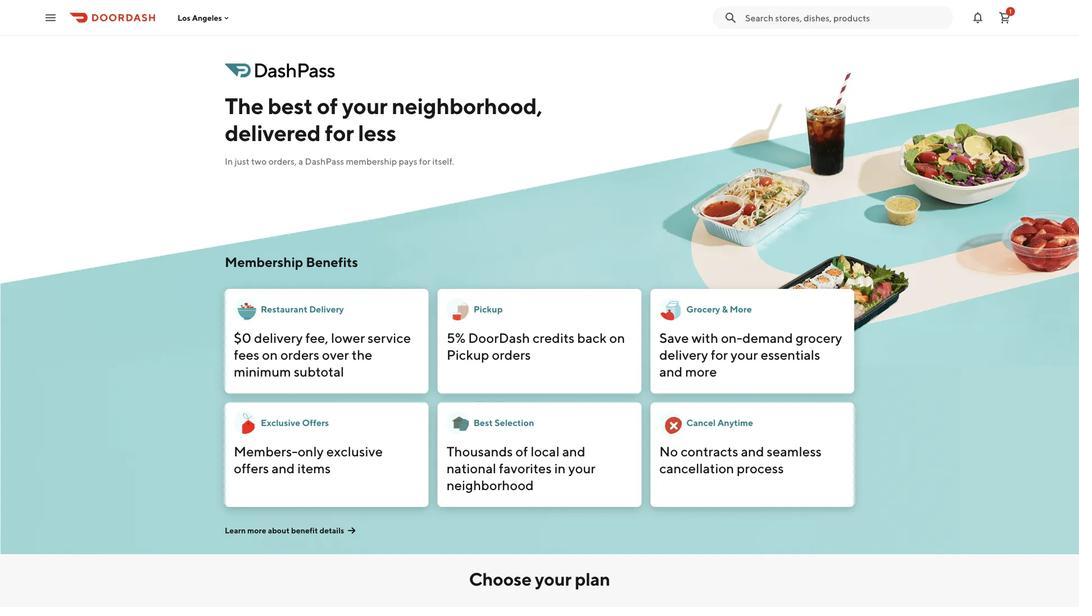 Task type: locate. For each thing, give the bounding box(es) containing it.
on
[[610, 330, 625, 346], [262, 347, 278, 363]]

thousands
[[447, 443, 513, 459]]

1 items, open order cart image
[[999, 11, 1012, 24]]

more down the 'with'
[[686, 364, 717, 380]]

0 horizontal spatial delivery
[[254, 330, 303, 346]]

thousands of local and national favorites in your neighborhood
[[447, 443, 596, 493]]

best
[[474, 418, 493, 428]]

1 vertical spatial on
[[262, 347, 278, 363]]

delivery down 'restaurant'
[[254, 330, 303, 346]]

in
[[555, 460, 566, 476]]

and up process
[[741, 443, 764, 459]]

and inside no contracts and seamless cancellation process
[[741, 443, 764, 459]]

for
[[325, 119, 354, 146], [419, 156, 431, 167], [711, 347, 728, 363]]

0 horizontal spatial for
[[325, 119, 354, 146]]

benefits
[[306, 254, 358, 270]]

on up minimum on the bottom of page
[[262, 347, 278, 363]]

contracts
[[681, 443, 739, 459]]

your left plan
[[535, 568, 572, 590]]

your right 'in'
[[569, 460, 596, 476]]

and
[[660, 364, 683, 380], [563, 443, 586, 459], [741, 443, 764, 459], [272, 460, 295, 476]]

subtotal
[[294, 364, 344, 380]]

delivery down save
[[660, 347, 708, 363]]

0 vertical spatial pickup
[[474, 304, 503, 315]]

for up the 'in just two orders, a dashpass membership pays for itself.'
[[325, 119, 354, 146]]

and down members-
[[272, 460, 295, 476]]

minimum
[[234, 364, 291, 380]]

1 vertical spatial for
[[419, 156, 431, 167]]

0 horizontal spatial of
[[317, 92, 338, 119]]

exclusive
[[261, 418, 300, 428]]

more right learn
[[247, 526, 266, 535]]

more
[[686, 364, 717, 380], [247, 526, 266, 535]]

pickup
[[474, 304, 503, 315], [447, 347, 489, 363]]

doordash
[[468, 330, 530, 346]]

1
[[1010, 8, 1012, 15]]

neighborhood,
[[392, 92, 542, 119]]

1 vertical spatial of
[[516, 443, 528, 459]]

1 horizontal spatial for
[[419, 156, 431, 167]]

of right best
[[317, 92, 338, 119]]

and up 'in'
[[563, 443, 586, 459]]

1 horizontal spatial delivery
[[660, 347, 708, 363]]

orders down doordash
[[492, 347, 531, 363]]

for inside the best of your neighborhood, delivered for less
[[325, 119, 354, 146]]

1 vertical spatial delivery
[[660, 347, 708, 363]]

0 horizontal spatial on
[[262, 347, 278, 363]]

2 orders from the left
[[492, 347, 531, 363]]

lower
[[331, 330, 365, 346]]

pickup up doordash
[[474, 304, 503, 315]]

best selection
[[474, 418, 534, 428]]

of
[[317, 92, 338, 119], [516, 443, 528, 459]]

restaurant
[[261, 304, 308, 315]]

for for save
[[711, 347, 728, 363]]

best
[[268, 92, 313, 119]]

1 horizontal spatial more
[[686, 364, 717, 380]]

your inside "thousands of local and national favorites in your neighborhood"
[[569, 460, 596, 476]]

two
[[251, 156, 267, 167]]

a
[[299, 156, 303, 167]]

save with on-demand grocery delivery for your essentials and more
[[660, 330, 843, 380]]

0 horizontal spatial more
[[247, 526, 266, 535]]

of up 'favorites'
[[516, 443, 528, 459]]

$0
[[234, 330, 251, 346]]

0 vertical spatial for
[[325, 119, 354, 146]]

back
[[578, 330, 607, 346]]

learn
[[225, 526, 246, 535]]

itself.
[[433, 156, 454, 167]]

learn more about benefit details
[[225, 526, 344, 535]]

1 horizontal spatial on
[[610, 330, 625, 346]]

for right the pays
[[419, 156, 431, 167]]

on right back
[[610, 330, 625, 346]]

2 horizontal spatial for
[[711, 347, 728, 363]]

with
[[692, 330, 719, 346]]

for down on-
[[711, 347, 728, 363]]

0 vertical spatial on
[[610, 330, 625, 346]]

1 vertical spatial more
[[247, 526, 266, 535]]

demand
[[743, 330, 793, 346]]

0 horizontal spatial orders
[[281, 347, 319, 363]]

pickup down 5%
[[447, 347, 489, 363]]

in just two orders, a dashpass membership pays for itself.
[[225, 156, 454, 167]]

just
[[235, 156, 250, 167]]

delivery inside $0 delivery fee, lower service fees on orders over the minimum subtotal
[[254, 330, 303, 346]]

less
[[358, 119, 396, 146]]

cancel anytime
[[687, 418, 754, 428]]

pays
[[399, 156, 418, 167]]

offers
[[234, 460, 269, 476]]

0 vertical spatial delivery
[[254, 330, 303, 346]]

delivery
[[254, 330, 303, 346], [660, 347, 708, 363]]

orders down the fee,
[[281, 347, 319, 363]]

0 vertical spatial of
[[317, 92, 338, 119]]

fees
[[234, 347, 259, 363]]

of inside the best of your neighborhood, delivered for less
[[317, 92, 338, 119]]

1 vertical spatial pickup
[[447, 347, 489, 363]]

no contracts and seamless cancellation process
[[660, 443, 822, 476]]

service
[[368, 330, 411, 346]]

your
[[342, 92, 388, 119], [731, 347, 758, 363], [569, 460, 596, 476], [535, 568, 572, 590]]

local
[[531, 443, 560, 459]]

your down on-
[[731, 347, 758, 363]]

2 vertical spatial for
[[711, 347, 728, 363]]

about
[[268, 526, 290, 535]]

favorites
[[499, 460, 552, 476]]

seamless
[[767, 443, 822, 459]]

orders
[[281, 347, 319, 363], [492, 347, 531, 363]]

anytime
[[718, 418, 754, 428]]

1 horizontal spatial of
[[516, 443, 528, 459]]

and down save
[[660, 364, 683, 380]]

save
[[660, 330, 689, 346]]

on inside 5% doordash credits back on pickup orders
[[610, 330, 625, 346]]

1 orders from the left
[[281, 347, 319, 363]]

your up less
[[342, 92, 388, 119]]

los angeles button
[[178, 13, 231, 22]]

choose your plan
[[469, 568, 610, 590]]

1 button
[[994, 6, 1017, 29]]

0 vertical spatial more
[[686, 364, 717, 380]]

cancellation
[[660, 460, 735, 476]]

los
[[178, 13, 191, 22]]

1 horizontal spatial orders
[[492, 347, 531, 363]]

membership benefits
[[225, 254, 358, 270]]

for inside the save with on-demand grocery delivery for your essentials and more
[[711, 347, 728, 363]]

delivery
[[309, 304, 344, 315]]

details
[[320, 526, 344, 535]]



Task type: describe. For each thing, give the bounding box(es) containing it.
more
[[730, 304, 752, 315]]

open menu image
[[44, 11, 57, 24]]

grocery
[[796, 330, 843, 346]]

over
[[322, 347, 349, 363]]

members-
[[234, 443, 298, 459]]

credits
[[533, 330, 575, 346]]

selection
[[495, 418, 534, 428]]

and inside "thousands of local and national favorites in your neighborhood"
[[563, 443, 586, 459]]

benefit
[[291, 526, 318, 535]]

items
[[298, 460, 331, 476]]

&
[[722, 304, 728, 315]]

neighborhood
[[447, 477, 534, 493]]

angeles
[[192, 13, 222, 22]]

$0 delivery fee, lower service fees on orders over the minimum subtotal
[[234, 330, 411, 380]]

5%
[[447, 330, 466, 346]]

and inside the save with on-demand grocery delivery for your essentials and more
[[660, 364, 683, 380]]

exclusive
[[327, 443, 383, 459]]

membership
[[225, 254, 303, 270]]

los angeles
[[178, 13, 222, 22]]

more inside the save with on-demand grocery delivery for your essentials and more
[[686, 364, 717, 380]]

Store search: begin typing to search for stores available on DoorDash text field
[[746, 12, 947, 24]]

delivered
[[225, 119, 321, 146]]

fee,
[[306, 330, 329, 346]]

choose
[[469, 568, 532, 590]]

and inside members-only exclusive offers and items
[[272, 460, 295, 476]]

exclusive offers
[[261, 418, 329, 428]]

only
[[298, 443, 324, 459]]

for for the
[[325, 119, 354, 146]]

in
[[225, 156, 233, 167]]

your inside the best of your neighborhood, delivered for less
[[342, 92, 388, 119]]

orders,
[[269, 156, 297, 167]]

of inside "thousands of local and national favorites in your neighborhood"
[[516, 443, 528, 459]]

your inside the save with on-demand grocery delivery for your essentials and more
[[731, 347, 758, 363]]

process
[[737, 460, 784, 476]]

on-
[[721, 330, 743, 346]]

the
[[225, 92, 264, 119]]

cancel
[[687, 418, 716, 428]]

on inside $0 delivery fee, lower service fees on orders over the minimum subtotal
[[262, 347, 278, 363]]

essentials
[[761, 347, 821, 363]]

offers
[[302, 418, 329, 428]]

grocery
[[687, 304, 721, 315]]

national
[[447, 460, 496, 476]]

notification bell image
[[972, 11, 985, 24]]

5% doordash credits back on pickup orders
[[447, 330, 625, 363]]

no
[[660, 443, 678, 459]]

dashpass
[[305, 156, 344, 167]]

restaurant delivery
[[261, 304, 344, 315]]

membership
[[346, 156, 397, 167]]

plan
[[575, 568, 610, 590]]

grocery & more
[[687, 304, 752, 315]]

the best of your neighborhood, delivered for less
[[225, 92, 542, 146]]

the
[[352, 347, 373, 363]]

pickup inside 5% doordash credits back on pickup orders
[[447, 347, 489, 363]]

orders inside 5% doordash credits back on pickup orders
[[492, 347, 531, 363]]

delivery inside the save with on-demand grocery delivery for your essentials and more
[[660, 347, 708, 363]]

orders inside $0 delivery fee, lower service fees on orders over the minimum subtotal
[[281, 347, 319, 363]]

members-only exclusive offers and items
[[234, 443, 383, 476]]



Task type: vqa. For each thing, say whether or not it's contained in the screenshot.


